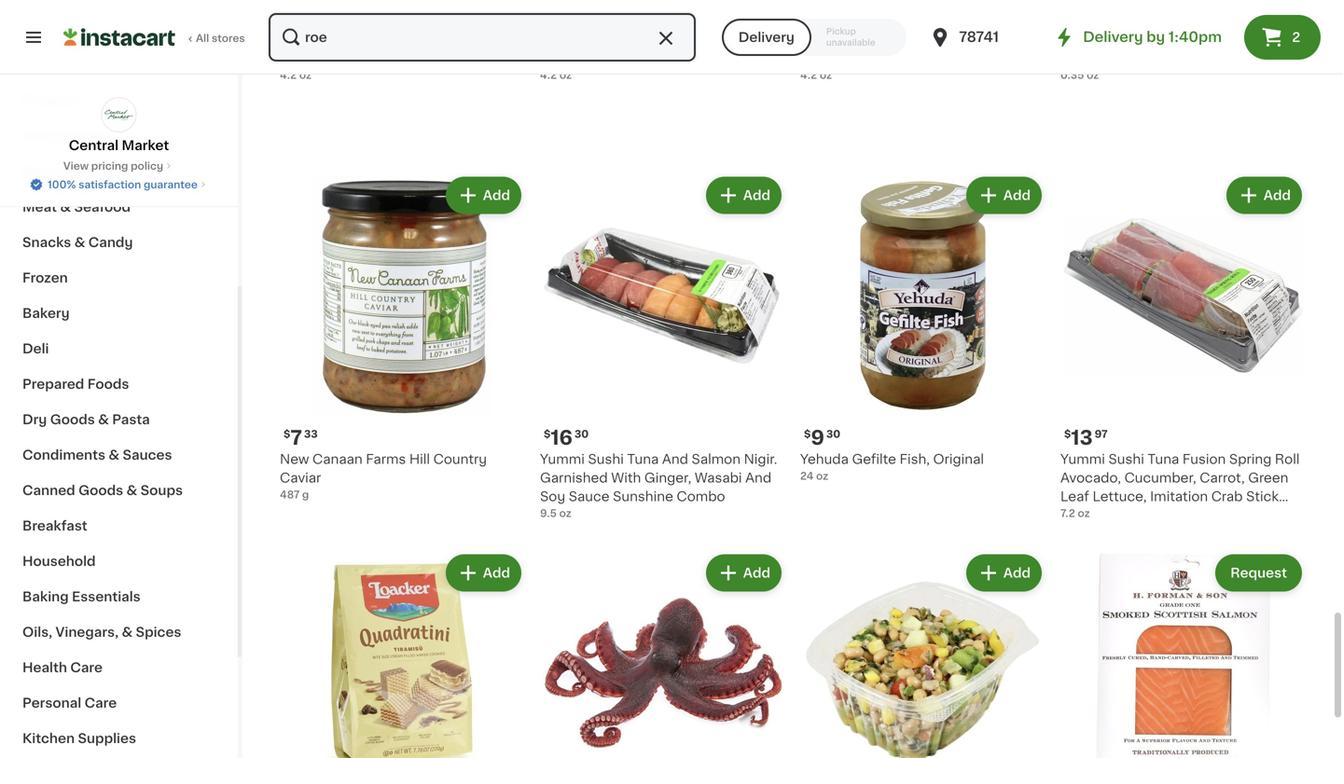Task type: locate. For each thing, give the bounding box(es) containing it.
patagonia for 4.2
[[280, 33, 345, 46]]

sushi
[[588, 453, 624, 466], [1109, 453, 1145, 466]]

yehuda gefilte fish, original 24 oz
[[801, 453, 984, 481]]

0 horizontal spatial mackerel
[[280, 52, 340, 65]]

sauce inside yummi sushi tuna fusion spring roll avocado, cucumber, carrot, green leaf lettuce, imitation crab stick and tuna rolled in rice paper, served with ponzu sauce
[[1187, 528, 1228, 541]]

oz
[[299, 70, 312, 80], [560, 70, 572, 80], [820, 70, 832, 80], [1087, 70, 1099, 80], [816, 471, 829, 481], [559, 508, 572, 519], [1078, 508, 1090, 519]]

personal care link
[[11, 686, 227, 721]]

sushi inside yummi sushi tuna fusion spring roll avocado, cucumber, carrot, green leaf lettuce, imitation crab stick and tuna rolled in rice paper, served with ponzu sauce
[[1109, 453, 1145, 466]]

delivery inside 'button'
[[739, 31, 795, 44]]

0 vertical spatial and
[[662, 453, 689, 466]]

2 30 from the left
[[827, 429, 841, 439]]

household link
[[11, 544, 227, 579]]

1 vertical spatial sauce
[[1187, 528, 1228, 541]]

0 horizontal spatial with
[[611, 472, 641, 485]]

1 horizontal spatial sushi
[[1109, 453, 1145, 466]]

0 vertical spatial with
[[611, 472, 641, 485]]

2 vertical spatial and
[[1061, 509, 1087, 522]]

13
[[1071, 428, 1093, 448]]

1 horizontal spatial with
[[1110, 528, 1140, 541]]

4.2 down 8
[[280, 70, 297, 80]]

canaan
[[313, 453, 363, 466]]

1 vertical spatial care
[[85, 697, 117, 710]]

sushi up lettuce,
[[1109, 453, 1145, 466]]

mackerel inside patagonia provisions smoked mackerel 4.2 oz
[[280, 52, 340, 65]]

2 79 from the left
[[825, 9, 838, 19]]

0 horizontal spatial delivery
[[739, 31, 795, 44]]

0 vertical spatial sauce
[[569, 490, 610, 503]]

rice
[[1186, 509, 1215, 522]]

yummi inside yummi sushi tuna and salmon nigir. garnished with ginger, wasabi and soy sauce sunshine combo 9.5 oz
[[540, 453, 585, 466]]

care down vinegars,
[[70, 662, 103, 675]]

0 horizontal spatial sauce
[[569, 490, 610, 503]]

1 vertical spatial and
[[746, 472, 772, 485]]

product group containing 16
[[540, 173, 786, 521]]

country
[[434, 453, 487, 466]]

0 horizontal spatial 30
[[575, 429, 589, 439]]

request
[[1231, 567, 1288, 580]]

2 sushi from the left
[[1109, 453, 1145, 466]]

2 horizontal spatial and
[[1061, 509, 1087, 522]]

0 vertical spatial roasted
[[680, 33, 735, 46]]

79 for patagonia provisions spanish white anchovies, roasted garlic
[[825, 9, 838, 19]]

yummi inside yummi sushi tuna fusion spring roll avocado, cucumber, carrot, green leaf lettuce, imitation crab stick and tuna rolled in rice paper, served with ponzu sauce
[[1061, 453, 1106, 466]]

30 inside $ 9 30
[[827, 429, 841, 439]]

oz inside patagonia provisions roasted garlic mackerel 4.2 oz
[[560, 70, 572, 80]]

3 provisions from the left
[[869, 33, 937, 46]]

1 horizontal spatial garlic
[[934, 52, 972, 65]]

mackerel
[[280, 52, 340, 65], [540, 52, 600, 65]]

0 vertical spatial care
[[70, 662, 103, 675]]

0 horizontal spatial patagonia
[[280, 33, 345, 46]]

0 horizontal spatial 4.2
[[280, 70, 297, 80]]

$ for patagonia provisions roasted garlic mackerel
[[544, 9, 551, 19]]

goods inside the dry goods & pasta link
[[50, 413, 95, 426]]

1 horizontal spatial provisions
[[609, 33, 676, 46]]

care inside personal care link
[[85, 697, 117, 710]]

1 horizontal spatial mackerel
[[540, 52, 600, 65]]

provisions inside patagonia provisions spanish white anchovies, roasted garlic 4.2 oz
[[869, 33, 937, 46]]

3 patagonia from the left
[[801, 33, 866, 46]]

1 patagonia from the left
[[280, 33, 345, 46]]

0 horizontal spatial 7
[[290, 428, 302, 448]]

2 $ 7 79 from the left
[[804, 8, 838, 28]]

tuna
[[627, 453, 659, 466], [1148, 453, 1180, 466], [1090, 509, 1122, 522]]

tuna inside yummi sushi tuna and salmon nigir. garnished with ginger, wasabi and soy sauce sunshine combo 9.5 oz
[[627, 453, 659, 466]]

None search field
[[267, 11, 698, 63]]

snacks & candy
[[22, 236, 133, 249]]

wasabi
[[695, 472, 742, 485]]

2 horizontal spatial provisions
[[869, 33, 937, 46]]

& left sauces
[[109, 449, 119, 462]]

vinegars,
[[56, 626, 119, 639]]

4.2
[[280, 70, 297, 80], [540, 70, 557, 80], [801, 70, 818, 80]]

tuna up ginger,
[[627, 453, 659, 466]]

prepared foods link
[[11, 367, 227, 402]]

1 horizontal spatial delivery
[[1083, 30, 1144, 44]]

0 horizontal spatial tuna
[[627, 453, 659, 466]]

gefilte
[[852, 453, 897, 466]]

1 yummi from the left
[[540, 453, 585, 466]]

1 mackerel from the left
[[280, 52, 340, 65]]

24
[[801, 471, 814, 481]]

caviar
[[280, 472, 321, 485]]

1 vertical spatial roasted
[[876, 52, 931, 65]]

care up supplies
[[85, 697, 117, 710]]

and up ginger,
[[662, 453, 689, 466]]

oz inside the gimme seaweed snacks, roasted, sea salt 0.35 oz
[[1087, 70, 1099, 80]]

16
[[551, 428, 573, 448]]

$ inside $ 13 97
[[1065, 429, 1071, 439]]

goods down the prepared foods
[[50, 413, 95, 426]]

sushi for with
[[588, 453, 624, 466]]

0 horizontal spatial 79
[[565, 9, 578, 19]]

patagonia inside patagonia provisions spanish white anchovies, roasted garlic 4.2 oz
[[801, 33, 866, 46]]

1 $ 7 79 from the left
[[544, 8, 578, 28]]

0 vertical spatial garlic
[[738, 33, 777, 46]]

0 horizontal spatial provisions
[[349, 33, 416, 46]]

condiments & sauces link
[[11, 438, 227, 473]]

1 79 from the left
[[565, 9, 578, 19]]

$ inside $ 16 30
[[544, 429, 551, 439]]

ponzu
[[1144, 528, 1184, 541]]

patagonia inside patagonia provisions smoked mackerel 4.2 oz
[[280, 33, 345, 46]]

yummi for yummi sushi tuna and salmon nigir. garnished with ginger, wasabi and soy sauce sunshine combo 9.5 oz
[[540, 453, 585, 466]]

79
[[565, 9, 578, 19], [825, 9, 838, 19]]

add
[[483, 189, 510, 202], [743, 189, 771, 202], [1004, 189, 1031, 202], [1264, 189, 1291, 202], [483, 567, 510, 580], [743, 567, 771, 580], [1004, 567, 1031, 580]]

2 horizontal spatial tuna
[[1148, 453, 1180, 466]]

1 horizontal spatial roasted
[[876, 52, 931, 65]]

goods down "condiments & sauces"
[[78, 484, 123, 497]]

satisfaction
[[79, 180, 141, 190]]

1 vertical spatial goods
[[78, 484, 123, 497]]

oils,
[[22, 626, 52, 639]]

roll
[[1275, 453, 1300, 466]]

30 right 9
[[827, 429, 841, 439]]

goods
[[50, 413, 95, 426], [78, 484, 123, 497]]

snacks & candy link
[[11, 225, 227, 260]]

oz right 24
[[816, 471, 829, 481]]

1 horizontal spatial 30
[[827, 429, 841, 439]]

care inside health care "link"
[[70, 662, 103, 675]]

0 horizontal spatial yummi
[[540, 453, 585, 466]]

2 horizontal spatial patagonia
[[801, 33, 866, 46]]

central market
[[69, 139, 169, 152]]

$ 9 30
[[804, 428, 841, 448]]

sushi inside yummi sushi tuna and salmon nigir. garnished with ginger, wasabi and soy sauce sunshine combo 9.5 oz
[[588, 453, 624, 466]]

dairy
[[22, 130, 59, 143]]

and down leaf
[[1061, 509, 1087, 522]]

oils, vinegars, & spices
[[22, 626, 181, 639]]

patagonia for mackerel
[[540, 33, 606, 46]]

patagonia for anchovies,
[[801, 33, 866, 46]]

$ inside $ 7 33
[[284, 429, 290, 439]]

1 horizontal spatial yummi
[[1061, 453, 1106, 466]]

2 patagonia from the left
[[540, 33, 606, 46]]

care for personal care
[[85, 697, 117, 710]]

produce
[[22, 94, 79, 107]]

delivery for delivery by 1:40pm
[[1083, 30, 1144, 44]]

0 horizontal spatial $ 7 79
[[544, 8, 578, 28]]

sushi for cucumber,
[[1109, 453, 1145, 466]]

imitation
[[1151, 490, 1208, 503]]

oz right "9.5"
[[559, 508, 572, 519]]

oz inside yehuda gefilte fish, original 24 oz
[[816, 471, 829, 481]]

mackerel inside patagonia provisions roasted garlic mackerel 4.2 oz
[[540, 52, 600, 65]]

with
[[611, 472, 641, 485], [1110, 528, 1140, 541]]

1 horizontal spatial 79
[[825, 9, 838, 19]]

3 4.2 from the left
[[801, 70, 818, 80]]

1 horizontal spatial sauce
[[1187, 528, 1228, 541]]

patagonia provisions spanish white anchovies, roasted garlic 4.2 oz
[[801, 33, 1034, 80]]

garlic inside patagonia provisions spanish white anchovies, roasted garlic 4.2 oz
[[934, 52, 972, 65]]

$ for yummi sushi tuna fusion spring roll avocado, cucumber, carrot, green leaf lettuce, imitation crab stick and tuna rolled in rice paper, served with ponzu sauce
[[1065, 429, 1071, 439]]

sauce inside yummi sushi tuna and salmon nigir. garnished with ginger, wasabi and soy sauce sunshine combo 9.5 oz
[[569, 490, 610, 503]]

yummi up avocado,
[[1061, 453, 1106, 466]]

tuna up cucumber,
[[1148, 453, 1180, 466]]

yummi for yummi sushi tuna fusion spring roll avocado, cucumber, carrot, green leaf lettuce, imitation crab stick and tuna rolled in rice paper, served with ponzu sauce
[[1061, 453, 1106, 466]]

g
[[302, 490, 309, 500]]

2 provisions from the left
[[609, 33, 676, 46]]

2 horizontal spatial 7
[[811, 8, 823, 28]]

goods inside canned goods & soups link
[[78, 484, 123, 497]]

oz right 7.2
[[1078, 508, 1090, 519]]

bakery
[[22, 307, 70, 320]]

oz down $ 8 14
[[299, 70, 312, 80]]

487
[[280, 490, 300, 500]]

provisions inside patagonia provisions roasted garlic mackerel 4.2 oz
[[609, 33, 676, 46]]

spanish
[[940, 33, 992, 46]]

0 horizontal spatial sushi
[[588, 453, 624, 466]]

yummi down the 16
[[540, 453, 585, 466]]

meat & seafood
[[22, 201, 131, 214]]

2 yummi from the left
[[1061, 453, 1106, 466]]

1 4.2 from the left
[[280, 70, 297, 80]]

delivery
[[1083, 30, 1144, 44], [739, 31, 795, 44]]

0 vertical spatial goods
[[50, 413, 95, 426]]

oz down search field at the top
[[560, 70, 572, 80]]

product group
[[280, 173, 525, 502], [540, 173, 786, 521], [801, 173, 1046, 484], [1061, 173, 1306, 541], [280, 551, 525, 759], [540, 551, 786, 759], [801, 551, 1046, 759], [1061, 551, 1306, 759]]

care for health care
[[70, 662, 103, 675]]

$ for patagonia provisions spanish white anchovies, roasted garlic
[[804, 9, 811, 19]]

1 horizontal spatial 4.2
[[540, 70, 557, 80]]

spring
[[1230, 453, 1272, 466]]

yummi
[[540, 453, 585, 466], [1061, 453, 1106, 466]]

oz down anchovies,
[[820, 70, 832, 80]]

1 horizontal spatial $ 7 79
[[804, 8, 838, 28]]

frozen
[[22, 272, 68, 285]]

patagonia inside patagonia provisions roasted garlic mackerel 4.2 oz
[[540, 33, 606, 46]]

sushi up garnished on the bottom of page
[[588, 453, 624, 466]]

central market logo image
[[101, 97, 137, 132]]

9
[[811, 428, 825, 448]]

2 horizontal spatial 4.2
[[801, 70, 818, 80]]

goods for canned
[[78, 484, 123, 497]]

stores
[[212, 33, 245, 43]]

30 inside $ 16 30
[[575, 429, 589, 439]]

anchovies,
[[801, 52, 872, 65]]

view pricing policy link
[[63, 159, 175, 174]]

1 sushi from the left
[[588, 453, 624, 466]]

health care
[[22, 662, 103, 675]]

and down the nigir.
[[746, 472, 772, 485]]

meat
[[22, 201, 57, 214]]

1:40pm
[[1169, 30, 1222, 44]]

cucumber,
[[1125, 472, 1197, 485]]

with up sunshine
[[611, 472, 641, 485]]

sauce down garnished on the bottom of page
[[569, 490, 610, 503]]

2 mackerel from the left
[[540, 52, 600, 65]]

sauce down "rice"
[[1187, 528, 1228, 541]]

0 horizontal spatial garlic
[[738, 33, 777, 46]]

roasted inside patagonia provisions roasted garlic mackerel 4.2 oz
[[680, 33, 735, 46]]

stick
[[1247, 490, 1279, 503]]

0 horizontal spatial and
[[662, 453, 689, 466]]

2 4.2 from the left
[[540, 70, 557, 80]]

tuna down lettuce,
[[1090, 509, 1122, 522]]

4.2 down search field at the top
[[540, 70, 557, 80]]

beverages link
[[11, 154, 227, 189]]

$
[[284, 9, 290, 19], [544, 9, 551, 19], [804, 9, 811, 19], [284, 429, 290, 439], [544, 429, 551, 439], [804, 429, 811, 439], [1065, 429, 1071, 439]]

with down rolled
[[1110, 528, 1140, 541]]

canned goods & soups link
[[11, 473, 227, 509]]

oz inside yummi sushi tuna and salmon nigir. garnished with ginger, wasabi and soy sauce sunshine combo 9.5 oz
[[559, 508, 572, 519]]

nigir.
[[744, 453, 778, 466]]

1 vertical spatial with
[[1110, 528, 1140, 541]]

1 provisions from the left
[[349, 33, 416, 46]]

essentials
[[72, 591, 141, 604]]

provisions inside patagonia provisions smoked mackerel 4.2 oz
[[349, 33, 416, 46]]

oz down salt
[[1087, 70, 1099, 80]]

97
[[1095, 429, 1108, 439]]

provisions for roasted
[[609, 33, 676, 46]]

1 30 from the left
[[575, 429, 589, 439]]

1 vertical spatial garlic
[[934, 52, 972, 65]]

yehuda
[[801, 453, 849, 466]]

1 horizontal spatial 7
[[551, 8, 563, 28]]

$ inside $ 9 30
[[804, 429, 811, 439]]

9.5
[[540, 508, 557, 519]]

4.2 down anchovies,
[[801, 70, 818, 80]]

$ inside $ 8 14
[[284, 9, 290, 19]]

$ for new canaan farms hill country caviar
[[284, 429, 290, 439]]

1 horizontal spatial patagonia
[[540, 33, 606, 46]]

sauce
[[569, 490, 610, 503], [1187, 528, 1228, 541]]

patagonia provisions roasted garlic mackerel 4.2 oz
[[540, 33, 777, 80]]

$ 7 79
[[544, 8, 578, 28], [804, 8, 838, 28]]

0.35
[[1061, 70, 1085, 80]]

30 right the 16
[[575, 429, 589, 439]]

provisions
[[349, 33, 416, 46], [609, 33, 676, 46], [869, 33, 937, 46]]

roasted
[[680, 33, 735, 46], [876, 52, 931, 65]]

0 horizontal spatial roasted
[[680, 33, 735, 46]]



Task type: describe. For each thing, give the bounding box(es) containing it.
$ for yehuda gefilte fish, original
[[804, 429, 811, 439]]

roasted inside patagonia provisions spanish white anchovies, roasted garlic 4.2 oz
[[876, 52, 931, 65]]

candy
[[88, 236, 133, 249]]

4.2 inside patagonia provisions roasted garlic mackerel 4.2 oz
[[540, 70, 557, 80]]

78741
[[959, 30, 999, 44]]

product group containing 7
[[280, 173, 525, 502]]

delivery for delivery
[[739, 31, 795, 44]]

goods for dry
[[50, 413, 95, 426]]

meat & seafood link
[[11, 189, 227, 225]]

and inside yummi sushi tuna fusion spring roll avocado, cucumber, carrot, green leaf lettuce, imitation crab stick and tuna rolled in rice paper, served with ponzu sauce
[[1061, 509, 1087, 522]]

7 for patagonia provisions roasted garlic mackerel
[[551, 8, 563, 28]]

prepared
[[22, 378, 84, 391]]

product group containing 13
[[1061, 173, 1306, 541]]

provisions for spanish
[[869, 33, 937, 46]]

sea
[[1061, 52, 1086, 65]]

produce link
[[11, 83, 227, 118]]

pasta
[[112, 413, 150, 426]]

central market link
[[69, 97, 169, 155]]

canned goods & soups
[[22, 484, 183, 497]]

oils, vinegars, & spices link
[[11, 615, 227, 650]]

avocado,
[[1061, 472, 1122, 485]]

delivery by 1:40pm
[[1083, 30, 1222, 44]]

dry
[[22, 413, 47, 426]]

in
[[1170, 509, 1182, 522]]

crab
[[1212, 490, 1243, 503]]

health
[[22, 662, 67, 675]]

roasted,
[[1227, 33, 1285, 46]]

foods
[[87, 378, 129, 391]]

79 for patagonia provisions roasted garlic mackerel
[[565, 9, 578, 19]]

soy
[[540, 490, 566, 503]]

7.2
[[1061, 508, 1076, 519]]

$ 13 97
[[1065, 428, 1108, 448]]

salt
[[1089, 52, 1114, 65]]

& left eggs
[[62, 130, 73, 143]]

instacart logo image
[[63, 26, 175, 49]]

& left "pasta"
[[98, 413, 109, 426]]

oz inside patagonia provisions spanish white anchovies, roasted garlic 4.2 oz
[[820, 70, 832, 80]]

service type group
[[722, 19, 907, 56]]

$ 8 14
[[284, 8, 318, 28]]

rolled
[[1125, 509, 1167, 522]]

personal
[[22, 697, 81, 710]]

33
[[304, 429, 318, 439]]

farms
[[366, 453, 406, 466]]

spices
[[136, 626, 181, 639]]

dry goods & pasta link
[[11, 402, 227, 438]]

all
[[196, 33, 209, 43]]

served
[[1061, 528, 1107, 541]]

baking
[[22, 591, 69, 604]]

garlic inside patagonia provisions roasted garlic mackerel 4.2 oz
[[738, 33, 777, 46]]

salmon
[[692, 453, 741, 466]]

seafood
[[74, 201, 131, 214]]

guarantee
[[144, 180, 198, 190]]

$ for yummi sushi tuna and salmon nigir. garnished with ginger, wasabi and soy sauce sunshine combo
[[544, 429, 551, 439]]

tuna for fusion
[[1148, 453, 1180, 466]]

breakfast link
[[11, 509, 227, 544]]

product group containing request
[[1061, 551, 1306, 759]]

dairy & eggs
[[22, 130, 110, 143]]

$ for patagonia provisions smoked mackerel
[[284, 9, 290, 19]]

view
[[63, 161, 89, 171]]

canned
[[22, 484, 75, 497]]

4.2 inside patagonia provisions spanish white anchovies, roasted garlic 4.2 oz
[[801, 70, 818, 80]]

gimme
[[1061, 33, 1106, 46]]

condiments
[[22, 449, 105, 462]]

provisions for smoked
[[349, 33, 416, 46]]

yummi sushi tuna and salmon nigir. garnished with ginger, wasabi and soy sauce sunshine combo 9.5 oz
[[540, 453, 778, 519]]

& left 'candy'
[[74, 236, 85, 249]]

& left soups
[[126, 484, 137, 497]]

8
[[290, 8, 304, 28]]

hill
[[409, 453, 430, 466]]

paper,
[[1218, 509, 1259, 522]]

dry goods & pasta
[[22, 413, 150, 426]]

1 horizontal spatial tuna
[[1090, 509, 1122, 522]]

smoked
[[419, 33, 473, 46]]

delivery button
[[722, 19, 812, 56]]

30 for 16
[[575, 429, 589, 439]]

patagonia provisions smoked mackerel 4.2 oz
[[280, 33, 473, 80]]

& left the spices
[[122, 626, 133, 639]]

health care link
[[11, 650, 227, 686]]

Search field
[[269, 13, 696, 62]]

7.2 oz
[[1061, 508, 1090, 519]]

$ 7 79 for patagonia provisions spanish white anchovies, roasted garlic
[[804, 8, 838, 28]]

& down the '100%'
[[60, 201, 71, 214]]

market
[[122, 139, 169, 152]]

baking essentials
[[22, 591, 141, 604]]

central
[[69, 139, 119, 152]]

frozen link
[[11, 260, 227, 296]]

lettuce,
[[1093, 490, 1147, 503]]

seaweed
[[1109, 33, 1170, 46]]

7 for patagonia provisions spanish white anchovies, roasted garlic
[[811, 8, 823, 28]]

green
[[1249, 472, 1289, 485]]

$ 7 33
[[284, 428, 318, 448]]

new canaan farms hill country caviar 487 g
[[280, 453, 487, 500]]

oz inside patagonia provisions smoked mackerel 4.2 oz
[[299, 70, 312, 80]]

all stores link
[[63, 11, 246, 63]]

all stores
[[196, 33, 245, 43]]

100% satisfaction guarantee
[[48, 180, 198, 190]]

2
[[1293, 31, 1301, 44]]

$ 7 79 for patagonia provisions roasted garlic mackerel
[[544, 8, 578, 28]]

product group containing 9
[[801, 173, 1046, 484]]

garnished
[[540, 472, 608, 485]]

sunshine
[[613, 490, 674, 503]]

snacks
[[22, 236, 71, 249]]

white
[[996, 33, 1034, 46]]

1 horizontal spatial and
[[746, 472, 772, 485]]

yummi sushi tuna fusion spring roll avocado, cucumber, carrot, green leaf lettuce, imitation crab stick and tuna rolled in rice paper, served with ponzu sauce
[[1061, 453, 1300, 541]]

tuna for and
[[627, 453, 659, 466]]

30 for 9
[[827, 429, 841, 439]]

condiments & sauces
[[22, 449, 172, 462]]

snacks,
[[1173, 33, 1224, 46]]

7 for new canaan farms hill country caviar
[[290, 428, 302, 448]]

gimme seaweed snacks, roasted, sea salt 0.35 oz
[[1061, 33, 1285, 80]]

with inside yummi sushi tuna fusion spring roll avocado, cucumber, carrot, green leaf lettuce, imitation crab stick and tuna rolled in rice paper, served with ponzu sauce
[[1110, 528, 1140, 541]]

personal care
[[22, 697, 117, 710]]

4.2 inside patagonia provisions smoked mackerel 4.2 oz
[[280, 70, 297, 80]]

delivery by 1:40pm link
[[1054, 26, 1222, 49]]

by
[[1147, 30, 1166, 44]]

with inside yummi sushi tuna and salmon nigir. garnished with ginger, wasabi and soy sauce sunshine combo 9.5 oz
[[611, 472, 641, 485]]

kitchen supplies link
[[11, 721, 227, 757]]

beverages
[[22, 165, 94, 178]]

baking essentials link
[[11, 579, 227, 615]]

eggs
[[76, 130, 110, 143]]



Task type: vqa. For each thing, say whether or not it's contained in the screenshot.
Delivery by 3:45pm 'link' at the top right of page
no



